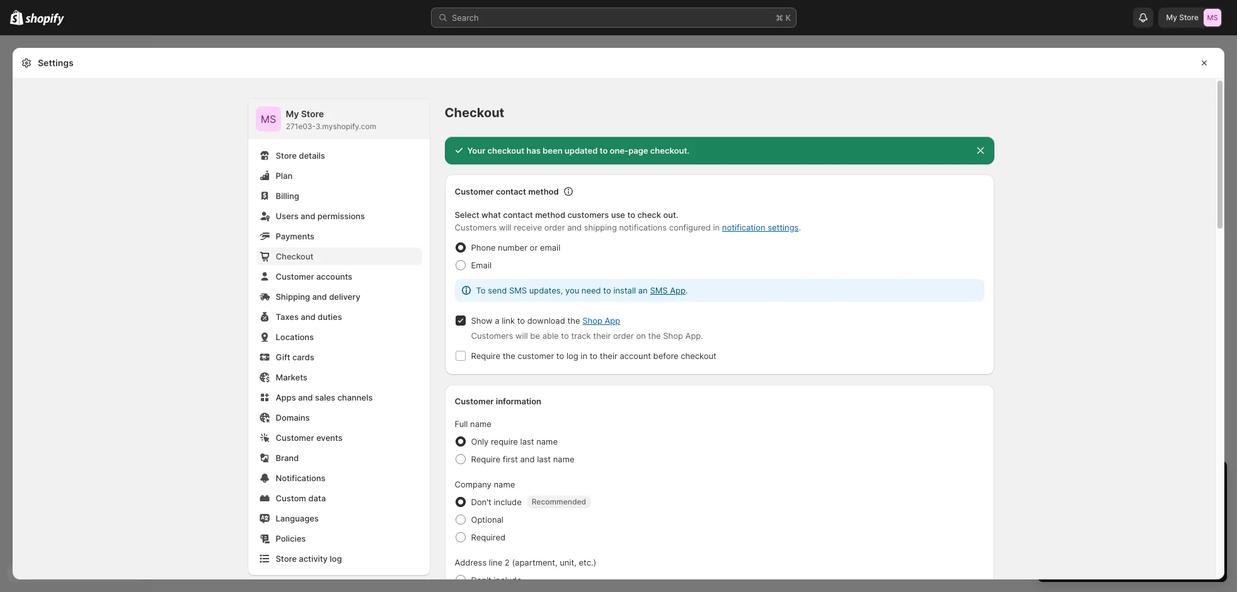 Task type: vqa. For each thing, say whether or not it's contained in the screenshot.
the customers will be able to track their order on the shop app.
yes



Task type: describe. For each thing, give the bounding box(es) containing it.
users
[[276, 211, 298, 221]]

taxes and duties link
[[256, 308, 422, 326]]

to right link
[[517, 316, 525, 326]]

store activity log
[[276, 554, 342, 564]]

users and permissions link
[[256, 207, 422, 225]]

brand link
[[256, 449, 422, 467]]

what
[[481, 210, 501, 220]]

customers
[[567, 210, 609, 220]]

require for require first and last name
[[471, 454, 500, 464]]

my store image inside shop settings menu element
[[256, 106, 281, 132]]

1 vertical spatial their
[[600, 351, 617, 361]]

and for duties
[[301, 312, 315, 322]]

1 don't from the top
[[471, 497, 491, 507]]

1 vertical spatial .
[[685, 285, 688, 296]]

checkout link
[[256, 248, 422, 265]]

your checkout has been updated to one-page checkout.
[[467, 146, 689, 156]]

sms app link
[[650, 285, 685, 296]]

require
[[491, 437, 518, 447]]

1 horizontal spatial my store image
[[1204, 9, 1221, 26]]

one-
[[610, 146, 628, 156]]

checkout inside shop settings menu element
[[276, 251, 313, 262]]

to left one-
[[600, 146, 608, 156]]

be
[[530, 331, 540, 341]]

shipping and delivery link
[[256, 288, 422, 306]]

shop settings menu element
[[248, 99, 429, 575]]

custom data
[[276, 493, 326, 503]]

2 don't from the top
[[471, 575, 491, 585]]

(apartment,
[[512, 558, 557, 568]]

ms button
[[256, 106, 281, 132]]

name up the require first and last name
[[536, 437, 558, 447]]

only
[[471, 437, 489, 447]]

customer events
[[276, 433, 343, 443]]

. inside select what contact method customers use to check out. customers will receive order and shipping notifications configured in notification settings .
[[799, 222, 801, 233]]

only require last name
[[471, 437, 558, 447]]

on
[[636, 331, 646, 341]]

install
[[613, 285, 636, 296]]

notification settings link
[[722, 222, 799, 233]]

link
[[502, 316, 515, 326]]

plan link
[[256, 167, 422, 185]]

and for sales
[[298, 393, 313, 403]]

custom data link
[[256, 490, 422, 507]]

send
[[488, 285, 507, 296]]

taxes and duties
[[276, 312, 342, 322]]

shopify image
[[10, 10, 23, 25]]

address line 2 (apartment, unit, etc.)
[[455, 558, 596, 568]]

⌘ k
[[776, 13, 791, 23]]

your
[[467, 146, 485, 156]]

updates,
[[529, 285, 563, 296]]

before
[[653, 351, 678, 361]]

out.
[[663, 210, 678, 220]]

1 horizontal spatial checkout
[[681, 351, 716, 361]]

search
[[452, 13, 479, 23]]

been
[[543, 146, 563, 156]]

etc.)
[[579, 558, 596, 568]]

activity
[[299, 554, 328, 564]]

or
[[530, 243, 538, 253]]

settings dialog
[[13, 48, 1224, 592]]

my for my store 271e03-3.myshopify.com
[[286, 108, 299, 119]]

show a link to download the shop app
[[471, 316, 620, 326]]

1 vertical spatial order
[[613, 331, 634, 341]]

2 don't include from the top
[[471, 575, 522, 585]]

languages link
[[256, 510, 422, 527]]

settings
[[38, 57, 74, 68]]

name up recommended
[[553, 454, 574, 464]]

customer contact method
[[455, 187, 559, 197]]

1 vertical spatial last
[[537, 454, 551, 464]]

markets link
[[256, 369, 422, 386]]

configured
[[669, 222, 711, 233]]

2
[[505, 558, 510, 568]]

customers inside select what contact method customers use to check out. customers will receive order and shipping notifications configured in notification settings .
[[455, 222, 497, 233]]

required
[[471, 532, 505, 543]]

locations
[[276, 332, 314, 342]]

email
[[540, 243, 560, 253]]

payments link
[[256, 227, 422, 245]]

shop app link
[[582, 316, 620, 326]]

notifications
[[276, 473, 326, 483]]

check
[[637, 210, 661, 220]]

0 vertical spatial contact
[[496, 187, 526, 197]]

require for require the customer to log in to their account before checkout
[[471, 351, 500, 361]]

optional
[[471, 515, 503, 525]]

select
[[455, 210, 479, 220]]

customer for customer events
[[276, 433, 314, 443]]

page
[[628, 146, 648, 156]]

brand
[[276, 453, 299, 463]]

data
[[308, 493, 326, 503]]

policies link
[[256, 530, 422, 548]]

in inside select what contact method customers use to check out. customers will receive order and shipping notifications configured in notification settings .
[[713, 222, 720, 233]]

first
[[503, 454, 518, 464]]

need
[[582, 285, 601, 296]]

name up only
[[470, 419, 491, 429]]

customer events link
[[256, 429, 422, 447]]

users and permissions
[[276, 211, 365, 221]]

phone number or email
[[471, 243, 560, 253]]

domains
[[276, 413, 310, 423]]

customer accounts link
[[256, 268, 422, 285]]

to down customers will be able to track their order on the shop app.
[[590, 351, 597, 361]]

order inside select what contact method customers use to check out. customers will receive order and shipping notifications configured in notification settings .
[[544, 222, 565, 233]]

to right able
[[561, 331, 569, 341]]

permissions
[[317, 211, 365, 221]]

address
[[455, 558, 487, 568]]

0 vertical spatial last
[[520, 437, 534, 447]]

1 include from the top
[[494, 497, 522, 507]]

locations link
[[256, 328, 422, 346]]

recommended
[[532, 497, 586, 507]]

0 horizontal spatial in
[[581, 351, 587, 361]]

require first and last name
[[471, 454, 574, 464]]

and right first
[[520, 454, 535, 464]]

number
[[498, 243, 527, 253]]

apps and sales channels link
[[256, 389, 422, 406]]

1 horizontal spatial checkout
[[445, 105, 504, 120]]

customer for customer contact method
[[455, 187, 494, 197]]



Task type: locate. For each thing, give the bounding box(es) containing it.
1 vertical spatial don't
[[471, 575, 491, 585]]

will left be
[[515, 331, 528, 341]]

sms
[[509, 285, 527, 296], [650, 285, 668, 296]]

0 horizontal spatial last
[[520, 437, 534, 447]]

store details
[[276, 151, 325, 161]]

download
[[527, 316, 565, 326]]

select what contact method customers use to check out. customers will receive order and shipping notifications configured in notification settings .
[[455, 210, 801, 233]]

and for delivery
[[312, 292, 327, 302]]

1 vertical spatial app
[[605, 316, 620, 326]]

store
[[1179, 13, 1199, 22], [301, 108, 324, 119], [276, 151, 297, 161], [276, 554, 297, 564]]

1 vertical spatial shop
[[663, 331, 683, 341]]

0 horizontal spatial my
[[286, 108, 299, 119]]

my store image
[[1204, 9, 1221, 26], [256, 106, 281, 132]]

don't down company name
[[471, 497, 491, 507]]

settings
[[768, 222, 799, 233]]

0 vertical spatial customers
[[455, 222, 497, 233]]

3 days left in your trial element
[[1038, 494, 1227, 582]]

and right users
[[301, 211, 315, 221]]

and down customer accounts
[[312, 292, 327, 302]]

customer for customer accounts
[[276, 272, 314, 282]]

1 vertical spatial require
[[471, 454, 500, 464]]

and
[[301, 211, 315, 221], [567, 222, 582, 233], [312, 292, 327, 302], [301, 312, 315, 322], [298, 393, 313, 403], [520, 454, 535, 464]]

status containing to send sms updates, you need to install an
[[455, 279, 984, 302]]

the
[[567, 316, 580, 326], [648, 331, 661, 341], [503, 351, 515, 361]]

app inside status
[[670, 285, 685, 296]]

don't include
[[471, 497, 522, 507], [471, 575, 522, 585]]

0 vertical spatial checkout
[[445, 105, 504, 120]]

customer inside "link"
[[276, 272, 314, 282]]

0 horizontal spatial order
[[544, 222, 565, 233]]

sms right an
[[650, 285, 668, 296]]

0 horizontal spatial shop
[[582, 316, 602, 326]]

shop left app. at the bottom right of page
[[663, 331, 683, 341]]

1 sms from the left
[[509, 285, 527, 296]]

customers down select
[[455, 222, 497, 233]]

in
[[713, 222, 720, 233], [581, 351, 587, 361]]

email
[[471, 260, 492, 270]]

0 vertical spatial my store image
[[1204, 9, 1221, 26]]

able
[[542, 331, 559, 341]]

app up customers will be able to track their order on the shop app.
[[605, 316, 620, 326]]

and for permissions
[[301, 211, 315, 221]]

a
[[495, 316, 499, 326]]

updated
[[565, 146, 598, 156]]

store inside the my store 271e03-3.myshopify.com
[[301, 108, 324, 119]]

. right "notification"
[[799, 222, 801, 233]]

271e03-
[[286, 122, 316, 131]]

use
[[611, 210, 625, 220]]

full
[[455, 419, 468, 429]]

1 horizontal spatial app
[[670, 285, 685, 296]]

accounts
[[316, 272, 352, 282]]

1 vertical spatial include
[[494, 575, 522, 585]]

gift
[[276, 352, 290, 362]]

don't down address
[[471, 575, 491, 585]]

1 horizontal spatial will
[[515, 331, 528, 341]]

include
[[494, 497, 522, 507], [494, 575, 522, 585]]

1 don't include from the top
[[471, 497, 522, 507]]

markets
[[276, 372, 307, 383]]

in right configured
[[713, 222, 720, 233]]

apps and sales channels
[[276, 393, 373, 403]]

to inside select what contact method customers use to check out. customers will receive order and shipping notifications configured in notification settings .
[[627, 210, 635, 220]]

2 sms from the left
[[650, 285, 668, 296]]

my store image left 271e03-
[[256, 106, 281, 132]]

contact up what at the left of page
[[496, 187, 526, 197]]

company
[[455, 480, 491, 490]]

1 horizontal spatial order
[[613, 331, 634, 341]]

receive
[[514, 222, 542, 233]]

shipping
[[584, 222, 617, 233]]

customer down domains
[[276, 433, 314, 443]]

notification
[[722, 222, 765, 233]]

payments
[[276, 231, 314, 241]]

include up optional
[[494, 497, 522, 507]]

1 vertical spatial customers
[[471, 331, 513, 341]]

don't include down line
[[471, 575, 522, 585]]

sales
[[315, 393, 335, 403]]

0 vertical spatial don't
[[471, 497, 491, 507]]

unit,
[[560, 558, 576, 568]]

1 vertical spatial don't include
[[471, 575, 522, 585]]

1 vertical spatial log
[[330, 554, 342, 564]]

1 horizontal spatial sms
[[650, 285, 668, 296]]

name down first
[[494, 480, 515, 490]]

log down policies link
[[330, 554, 342, 564]]

billing link
[[256, 187, 422, 205]]

2 vertical spatial the
[[503, 351, 515, 361]]

1 vertical spatial the
[[648, 331, 661, 341]]

my store 271e03-3.myshopify.com
[[286, 108, 376, 131]]

0 horizontal spatial app
[[605, 316, 620, 326]]

apps
[[276, 393, 296, 403]]

will down what at the left of page
[[499, 222, 511, 233]]

company name
[[455, 480, 515, 490]]

shipping and delivery
[[276, 292, 360, 302]]

show
[[471, 316, 493, 326]]

the left customer
[[503, 351, 515, 361]]

method inside select what contact method customers use to check out. customers will receive order and shipping notifications configured in notification settings .
[[535, 210, 565, 220]]

1 horizontal spatial last
[[537, 454, 551, 464]]

my inside the my store 271e03-3.myshopify.com
[[286, 108, 299, 119]]

checkout.
[[650, 146, 689, 156]]

will inside select what contact method customers use to check out. customers will receive order and shipping notifications configured in notification settings .
[[499, 222, 511, 233]]

. right an
[[685, 285, 688, 296]]

their down shop app link
[[593, 331, 611, 341]]

to send sms updates, you need to install an sms app .
[[476, 285, 688, 296]]

0 vertical spatial the
[[567, 316, 580, 326]]

billing
[[276, 191, 299, 201]]

1 vertical spatial in
[[581, 351, 587, 361]]

notifications link
[[256, 469, 422, 487]]

include down '2'
[[494, 575, 522, 585]]

line
[[489, 558, 502, 568]]

full name
[[455, 419, 491, 429]]

2 include from the top
[[494, 575, 522, 585]]

1 vertical spatial my
[[286, 108, 299, 119]]

k
[[785, 13, 791, 23]]

checkout down the 'payments' at the top of page
[[276, 251, 313, 262]]

1 horizontal spatial shop
[[663, 331, 683, 341]]

shopify image
[[25, 13, 64, 26]]

0 horizontal spatial the
[[503, 351, 515, 361]]

gift cards link
[[256, 348, 422, 366]]

customers down a
[[471, 331, 513, 341]]

3.myshopify.com
[[316, 122, 376, 131]]

events
[[316, 433, 343, 443]]

1 horizontal spatial my
[[1166, 13, 1177, 22]]

1 vertical spatial contact
[[503, 210, 533, 220]]

to right need at the top left of page
[[603, 285, 611, 296]]

log down track
[[566, 351, 578, 361]]

don't include up optional
[[471, 497, 522, 507]]

2 horizontal spatial the
[[648, 331, 661, 341]]

customer up select
[[455, 187, 494, 197]]

0 horizontal spatial sms
[[509, 285, 527, 296]]

1 vertical spatial checkout
[[276, 251, 313, 262]]

2 require from the top
[[471, 454, 500, 464]]

information
[[496, 396, 541, 406]]

checkout up your
[[445, 105, 504, 120]]

require the customer to log in to their account before checkout
[[471, 351, 716, 361]]

1 vertical spatial method
[[535, 210, 565, 220]]

0 horizontal spatial checkout
[[487, 146, 524, 156]]

and down 'customers'
[[567, 222, 582, 233]]

the up track
[[567, 316, 580, 326]]

the right on
[[648, 331, 661, 341]]

sms right send on the left of page
[[509, 285, 527, 296]]

customer
[[518, 351, 554, 361]]

require down 'show'
[[471, 351, 500, 361]]

customer up shipping
[[276, 272, 314, 282]]

0 vertical spatial my
[[1166, 13, 1177, 22]]

0 vertical spatial app
[[670, 285, 685, 296]]

0 vertical spatial method
[[528, 187, 559, 197]]

0 horizontal spatial log
[[330, 554, 342, 564]]

my for my store
[[1166, 13, 1177, 22]]

contact up receive
[[503, 210, 533, 220]]

1 horizontal spatial log
[[566, 351, 578, 361]]

customers will be able to track their order on the shop app.
[[471, 331, 703, 341]]

checkout left has
[[487, 146, 524, 156]]

checkout
[[445, 105, 504, 120], [276, 251, 313, 262]]

0 vertical spatial include
[[494, 497, 522, 507]]

log
[[566, 351, 578, 361], [330, 554, 342, 564]]

1 horizontal spatial in
[[713, 222, 720, 233]]

status inside settings dialog
[[455, 279, 984, 302]]

status
[[455, 279, 984, 302]]

1 vertical spatial checkout
[[681, 351, 716, 361]]

⌘
[[776, 13, 783, 23]]

0 vertical spatial order
[[544, 222, 565, 233]]

my store image right my store
[[1204, 9, 1221, 26]]

0 horizontal spatial .
[[685, 285, 688, 296]]

order up email
[[544, 222, 565, 233]]

my store
[[1166, 13, 1199, 22]]

require down only
[[471, 454, 500, 464]]

order left on
[[613, 331, 634, 341]]

to down able
[[556, 351, 564, 361]]

0 vertical spatial .
[[799, 222, 801, 233]]

you
[[565, 285, 579, 296]]

policies
[[276, 534, 306, 544]]

and right apps
[[298, 393, 313, 403]]

customer up the full name
[[455, 396, 494, 406]]

log inside shop settings menu element
[[330, 554, 342, 564]]

app.
[[685, 331, 703, 341]]

0 vertical spatial shop
[[582, 316, 602, 326]]

checkout down app. at the bottom right of page
[[681, 351, 716, 361]]

store activity log link
[[256, 550, 422, 568]]

customer for customer information
[[455, 396, 494, 406]]

0 vertical spatial checkout
[[487, 146, 524, 156]]

1 vertical spatial will
[[515, 331, 528, 341]]

dialog
[[1229, 48, 1237, 580]]

0 vertical spatial require
[[471, 351, 500, 361]]

contact
[[496, 187, 526, 197], [503, 210, 533, 220]]

in down track
[[581, 351, 587, 361]]

plan
[[276, 171, 293, 181]]

duties
[[318, 312, 342, 322]]

1 require from the top
[[471, 351, 500, 361]]

0 horizontal spatial will
[[499, 222, 511, 233]]

to right the use at the top of the page
[[627, 210, 635, 220]]

1 vertical spatial my store image
[[256, 106, 281, 132]]

0 vertical spatial will
[[499, 222, 511, 233]]

1 horizontal spatial .
[[799, 222, 801, 233]]

0 vertical spatial don't include
[[471, 497, 522, 507]]

customer accounts
[[276, 272, 352, 282]]

contact inside select what contact method customers use to check out. customers will receive order and shipping notifications configured in notification settings .
[[503, 210, 533, 220]]

1 horizontal spatial the
[[567, 316, 580, 326]]

last right first
[[537, 454, 551, 464]]

their left account
[[600, 351, 617, 361]]

shop up customers will be able to track their order on the shop app.
[[582, 316, 602, 326]]

track
[[571, 331, 591, 341]]

last up the require first and last name
[[520, 437, 534, 447]]

0 horizontal spatial checkout
[[276, 251, 313, 262]]

checkout
[[487, 146, 524, 156], [681, 351, 716, 361]]

0 vertical spatial log
[[566, 351, 578, 361]]

0 horizontal spatial my store image
[[256, 106, 281, 132]]

app right an
[[670, 285, 685, 296]]

cards
[[292, 352, 314, 362]]

0 vertical spatial their
[[593, 331, 611, 341]]

and inside select what contact method customers use to check out. customers will receive order and shipping notifications configured in notification settings .
[[567, 222, 582, 233]]

shipping
[[276, 292, 310, 302]]

to
[[476, 285, 486, 296]]

0 vertical spatial in
[[713, 222, 720, 233]]

shop
[[582, 316, 602, 326], [663, 331, 683, 341]]

domains link
[[256, 409, 422, 427]]

and right taxes
[[301, 312, 315, 322]]



